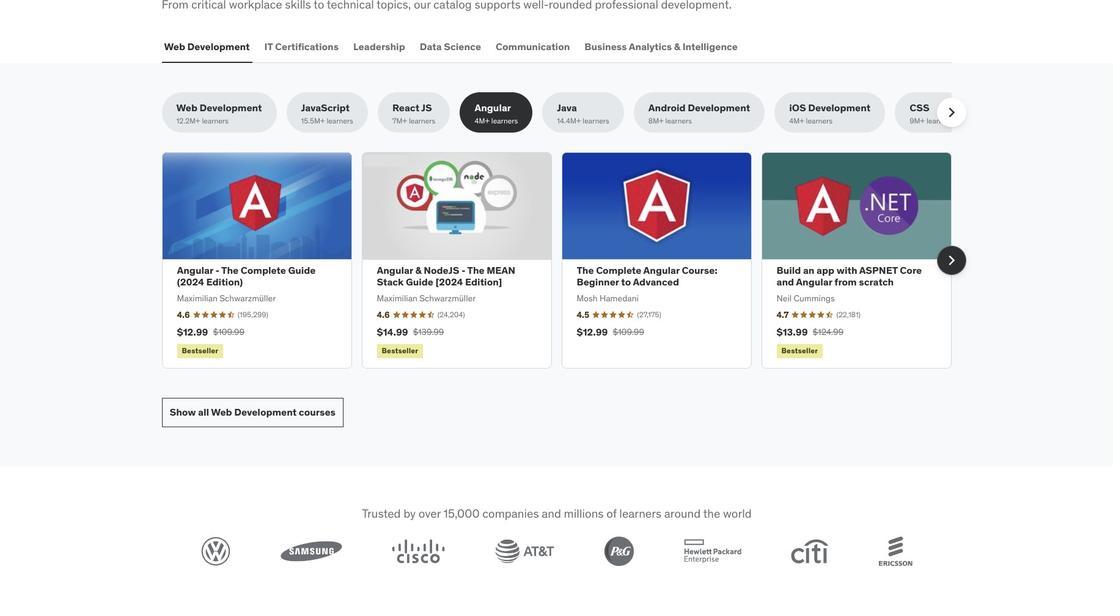 Task type: describe. For each thing, give the bounding box(es) containing it.
att&t logo image
[[495, 539, 555, 564]]

(2024
[[177, 276, 204, 288]]

the inside angular - the complete guide (2024 edition)
[[222, 264, 239, 276]]

14.4m+
[[557, 116, 581, 125]]

guide inside angular - the complete guide (2024 edition)
[[288, 264, 316, 276]]

android
[[649, 101, 686, 114]]

millions
[[564, 506, 604, 521]]

carousel element
[[162, 152, 967, 369]]

world
[[723, 506, 752, 521]]

to
[[622, 276, 631, 288]]

from
[[835, 276, 857, 288]]

by
[[404, 506, 416, 521]]

analytics
[[629, 40, 672, 53]]

nodejs
[[424, 264, 460, 276]]

volkswagen logo image
[[201, 537, 230, 566]]

samsung logo image
[[280, 541, 342, 562]]

hewlett packard enterprise logo image
[[684, 539, 741, 564]]

the inside the complete angular course: beginner to advanced
[[577, 264, 594, 276]]

react js 7m+ learners
[[393, 101, 436, 125]]

course:
[[682, 264, 718, 276]]

15,000
[[444, 506, 480, 521]]

around
[[665, 506, 701, 521]]

15.5m+
[[301, 116, 325, 125]]

next image
[[942, 103, 962, 122]]

all
[[198, 406, 209, 419]]

business analytics & intelligence button
[[583, 32, 741, 62]]

an
[[804, 264, 815, 276]]

over
[[419, 506, 441, 521]]

data
[[420, 40, 442, 53]]

science
[[444, 40, 481, 53]]

it
[[265, 40, 273, 53]]

the
[[703, 506, 721, 521]]

development for ios development 4m+ learners
[[809, 101, 871, 114]]

angular for &
[[377, 264, 413, 276]]

the complete angular course: beginner to advanced link
[[577, 264, 718, 288]]

show
[[170, 406, 196, 419]]

business analytics & intelligence
[[585, 40, 738, 53]]

android development 8m+ learners
[[649, 101, 751, 125]]

advanced
[[633, 276, 680, 288]]

data science
[[420, 40, 481, 53]]

javascript
[[301, 101, 350, 114]]

it certifications
[[265, 40, 339, 53]]

trusted by over 15,000 companies and millions of learners around the world
[[362, 506, 752, 521]]

angular for 4m+
[[475, 101, 511, 114]]

certifications
[[275, 40, 339, 53]]

core
[[901, 264, 923, 276]]

app
[[817, 264, 835, 276]]

js
[[422, 101, 432, 114]]

web for web development
[[164, 40, 185, 53]]

scratch
[[860, 276, 894, 288]]

build an app with aspnet core and angular from scratch link
[[777, 264, 923, 288]]

web for web development 12.2m+ learners
[[176, 101, 198, 114]]

the complete angular course: beginner to advanced
[[577, 264, 718, 288]]

angular 4m+ learners
[[475, 101, 518, 125]]

12.2m+
[[176, 116, 200, 125]]

[2024
[[436, 276, 463, 288]]

ericsson logo image
[[879, 537, 913, 566]]

courses
[[299, 406, 336, 419]]

communication
[[496, 40, 570, 53]]

web development 12.2m+ learners
[[176, 101, 262, 125]]

javascript 15.5m+ learners
[[301, 101, 354, 125]]

- inside angular & nodejs - the mean stack guide [2024 edition]
[[462, 264, 466, 276]]

angular - the complete guide (2024 edition) link
[[177, 264, 316, 288]]

java 14.4m+ learners
[[557, 101, 610, 125]]

build
[[777, 264, 802, 276]]

angular & nodejs - the mean stack guide [2024 edition] link
[[377, 264, 516, 288]]

development for android development 8m+ learners
[[688, 101, 751, 114]]

java
[[557, 101, 577, 114]]

mean
[[487, 264, 516, 276]]

web inside show all web development courses link
[[211, 406, 232, 419]]

learners inside react js 7m+ learners
[[409, 116, 436, 125]]

learners inside web development 12.2m+ learners
[[202, 116, 229, 125]]

it certifications button
[[262, 32, 341, 62]]

angular for -
[[177, 264, 213, 276]]

leadership button
[[351, 32, 408, 62]]



Task type: locate. For each thing, give the bounding box(es) containing it.
development right android
[[688, 101, 751, 114]]

0 horizontal spatial guide
[[288, 264, 316, 276]]

leadership
[[354, 40, 405, 53]]

css
[[910, 101, 930, 114]]

4m+ inside angular 4m+ learners
[[475, 116, 490, 125]]

3 the from the left
[[577, 264, 594, 276]]

1 4m+ from the left
[[475, 116, 490, 125]]

trusted
[[362, 506, 401, 521]]

2 complete from the left
[[596, 264, 642, 276]]

angular inside build an app with aspnet core and angular from scratch
[[797, 276, 833, 288]]

&
[[675, 40, 681, 53], [416, 264, 422, 276]]

development for web development
[[188, 40, 250, 53]]

and left "millions"
[[542, 506, 561, 521]]

web development button
[[162, 32, 252, 62]]

topic filters element
[[162, 92, 969, 133]]

learners inside android development 8m+ learners
[[666, 116, 692, 125]]

of
[[607, 506, 617, 521]]

4m+
[[475, 116, 490, 125], [790, 116, 805, 125]]

2 the from the left
[[468, 264, 485, 276]]

complete
[[241, 264, 286, 276], [596, 264, 642, 276]]

beginner
[[577, 276, 620, 288]]

angular
[[475, 101, 511, 114], [177, 264, 213, 276], [377, 264, 413, 276], [644, 264, 680, 276], [797, 276, 833, 288]]

0 horizontal spatial and
[[542, 506, 561, 521]]

cisco logo image
[[392, 539, 445, 564]]

build an app with aspnet core and angular from scratch
[[777, 264, 923, 288]]

- inside angular - the complete guide (2024 edition)
[[216, 264, 220, 276]]

angular inside angular - the complete guide (2024 edition)
[[177, 264, 213, 276]]

data science button
[[418, 32, 484, 62]]

angular & nodejs - the mean stack guide [2024 edition]
[[377, 264, 516, 288]]

guide inside angular & nodejs - the mean stack guide [2024 edition]
[[406, 276, 434, 288]]

1 horizontal spatial guide
[[406, 276, 434, 288]]

0 horizontal spatial the
[[222, 264, 239, 276]]

the left mean
[[468, 264, 485, 276]]

2 horizontal spatial the
[[577, 264, 594, 276]]

learners inside 'javascript 15.5m+ learners'
[[327, 116, 354, 125]]

and left an
[[777, 276, 795, 288]]

the
[[222, 264, 239, 276], [468, 264, 485, 276], [577, 264, 594, 276]]

2 vertical spatial web
[[211, 406, 232, 419]]

development inside android development 8m+ learners
[[688, 101, 751, 114]]

companies
[[482, 506, 539, 521]]

learners inside "java 14.4m+ learners"
[[583, 116, 610, 125]]

the left to
[[577, 264, 594, 276]]

- right (2024 on the left of the page
[[216, 264, 220, 276]]

angular inside angular & nodejs - the mean stack guide [2024 edition]
[[377, 264, 413, 276]]

web
[[164, 40, 185, 53], [176, 101, 198, 114], [211, 406, 232, 419]]

web inside web development 12.2m+ learners
[[176, 101, 198, 114]]

angular inside angular 4m+ learners
[[475, 101, 511, 114]]

with
[[837, 264, 858, 276]]

intelligence
[[683, 40, 738, 53]]

development right ios
[[809, 101, 871, 114]]

4m+ inside the ios development 4m+ learners
[[790, 116, 805, 125]]

css 9m+ learners
[[910, 101, 954, 125]]

react
[[393, 101, 420, 114]]

- right nodejs on the left
[[462, 264, 466, 276]]

show all web development courses
[[170, 406, 336, 419]]

& inside button
[[675, 40, 681, 53]]

1 complete from the left
[[241, 264, 286, 276]]

ios development 4m+ learners
[[790, 101, 871, 125]]

edition]
[[465, 276, 503, 288]]

1 horizontal spatial complete
[[596, 264, 642, 276]]

and
[[777, 276, 795, 288], [542, 506, 561, 521]]

web development
[[164, 40, 250, 53]]

1 - from the left
[[216, 264, 220, 276]]

ios
[[790, 101, 807, 114]]

7m+
[[393, 116, 407, 125]]

& left nodejs on the left
[[416, 264, 422, 276]]

edition)
[[206, 276, 243, 288]]

and inside build an app with aspnet core and angular from scratch
[[777, 276, 795, 288]]

8m+
[[649, 116, 664, 125]]

2 - from the left
[[462, 264, 466, 276]]

development inside button
[[188, 40, 250, 53]]

1 vertical spatial and
[[542, 506, 561, 521]]

learners inside css 9m+ learners
[[927, 116, 954, 125]]

9m+
[[910, 116, 926, 125]]

1 the from the left
[[222, 264, 239, 276]]

aspnet
[[860, 264, 898, 276]]

complete inside angular - the complete guide (2024 edition)
[[241, 264, 286, 276]]

the right (2024 on the left of the page
[[222, 264, 239, 276]]

1 horizontal spatial the
[[468, 264, 485, 276]]

development for web development 12.2m+ learners
[[200, 101, 262, 114]]

0 vertical spatial and
[[777, 276, 795, 288]]

stack
[[377, 276, 404, 288]]

learners
[[202, 116, 229, 125], [327, 116, 354, 125], [409, 116, 436, 125], [492, 116, 518, 125], [583, 116, 610, 125], [666, 116, 692, 125], [807, 116, 833, 125], [927, 116, 954, 125], [620, 506, 662, 521]]

1 horizontal spatial -
[[462, 264, 466, 276]]

show all web development courses link
[[162, 398, 344, 427]]

1 horizontal spatial &
[[675, 40, 681, 53]]

0 horizontal spatial -
[[216, 264, 220, 276]]

next image
[[942, 251, 962, 270]]

angular inside the complete angular course: beginner to advanced
[[644, 264, 680, 276]]

1 horizontal spatial and
[[777, 276, 795, 288]]

development up the 12.2m+
[[200, 101, 262, 114]]

development left "courses"
[[234, 406, 297, 419]]

0 vertical spatial &
[[675, 40, 681, 53]]

1 vertical spatial web
[[176, 101, 198, 114]]

communication button
[[494, 32, 573, 62]]

1 vertical spatial &
[[416, 264, 422, 276]]

2 4m+ from the left
[[790, 116, 805, 125]]

learners inside angular 4m+ learners
[[492, 116, 518, 125]]

0 vertical spatial web
[[164, 40, 185, 53]]

the inside angular & nodejs - the mean stack guide [2024 edition]
[[468, 264, 485, 276]]

1 horizontal spatial 4m+
[[790, 116, 805, 125]]

& right analytics
[[675, 40, 681, 53]]

development left it
[[188, 40, 250, 53]]

learners inside the ios development 4m+ learners
[[807, 116, 833, 125]]

procter & gamble logo image
[[605, 537, 634, 566]]

web inside web development button
[[164, 40, 185, 53]]

-
[[216, 264, 220, 276], [462, 264, 466, 276]]

complete inside the complete angular course: beginner to advanced
[[596, 264, 642, 276]]

business
[[585, 40, 627, 53]]

citi logo image
[[791, 539, 829, 564]]

0 horizontal spatial &
[[416, 264, 422, 276]]

guide
[[288, 264, 316, 276], [406, 276, 434, 288]]

angular - the complete guide (2024 edition)
[[177, 264, 316, 288]]

& inside angular & nodejs - the mean stack guide [2024 edition]
[[416, 264, 422, 276]]

development inside the ios development 4m+ learners
[[809, 101, 871, 114]]

0 horizontal spatial complete
[[241, 264, 286, 276]]

development
[[188, 40, 250, 53], [200, 101, 262, 114], [688, 101, 751, 114], [809, 101, 871, 114], [234, 406, 297, 419]]

0 horizontal spatial 4m+
[[475, 116, 490, 125]]

development inside web development 12.2m+ learners
[[200, 101, 262, 114]]



Task type: vqa. For each thing, say whether or not it's contained in the screenshot.
1st - from right
yes



